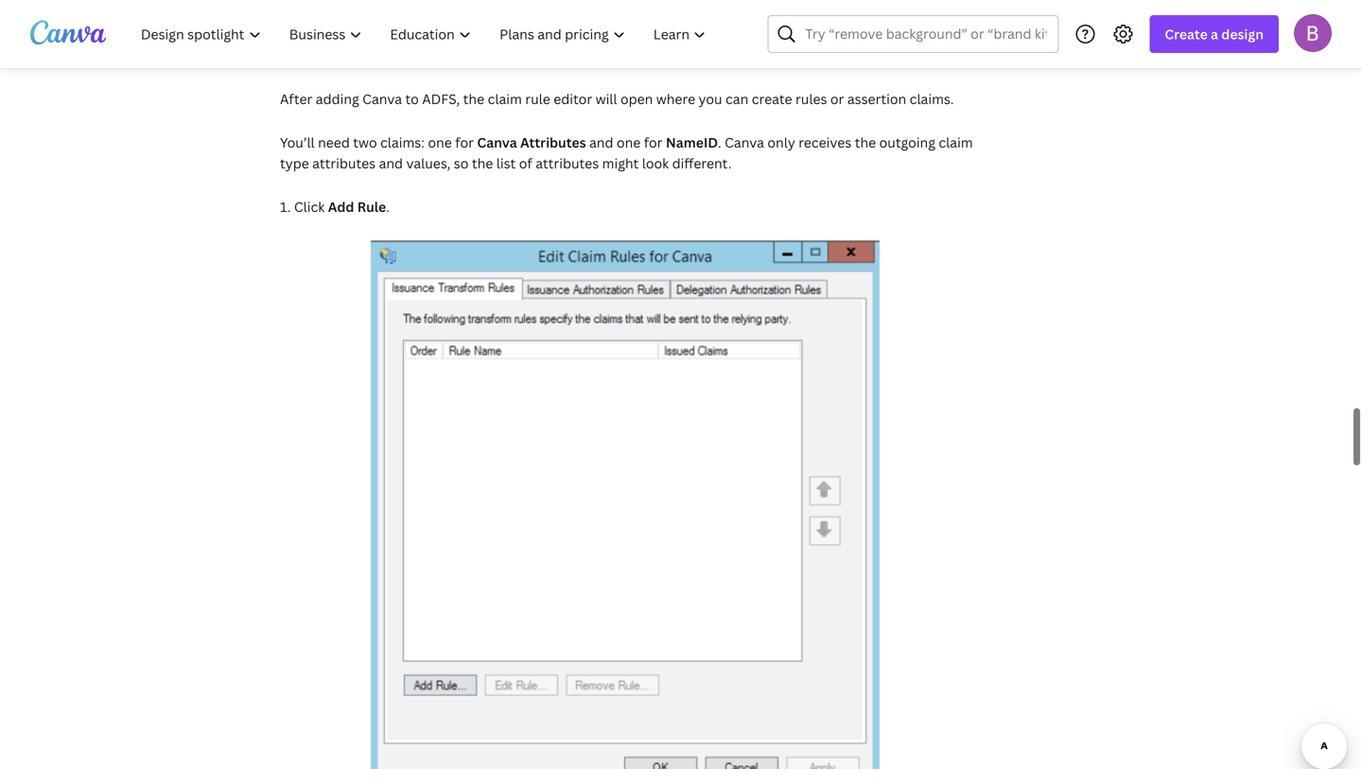 Task type: locate. For each thing, give the bounding box(es) containing it.
canva left the to
[[363, 90, 402, 108]]

1. click add rule .
[[280, 198, 390, 216]]

0 horizontal spatial one
[[428, 133, 452, 151]]

after adding canva to adfs, the claim rule editor will open where you can create rules or assertion claims.
[[280, 90, 954, 108]]

1 vertical spatial claim
[[939, 133, 973, 151]]

for up so
[[455, 133, 474, 151]]

one up might
[[617, 133, 641, 151]]

claim for outgoing
[[939, 133, 973, 151]]

canva
[[363, 90, 402, 108], [477, 133, 517, 151], [725, 133, 764, 151]]

canva up the list
[[477, 133, 517, 151]]

0 horizontal spatial claim
[[488, 90, 522, 108]]

.
[[718, 133, 722, 151], [386, 198, 390, 216]]

receives
[[799, 133, 852, 151]]

need
[[318, 133, 350, 151]]

0 horizontal spatial .
[[386, 198, 390, 216]]

and down claims:
[[379, 154, 403, 172]]

canva inside the . canva only receives the outgoing claim type attributes and values, so the list of attributes might look different.
[[725, 133, 764, 151]]

look
[[642, 154, 669, 172]]

adfs,
[[422, 90, 460, 108]]

claim left rule
[[488, 90, 522, 108]]

create a design button
[[1150, 15, 1279, 53]]

for up look
[[644, 133, 663, 151]]

1 horizontal spatial for
[[644, 133, 663, 151]]

different.
[[672, 154, 732, 172]]

attributes down need on the left top of page
[[312, 154, 376, 172]]

or
[[831, 90, 844, 108]]

1 horizontal spatial attributes
[[536, 154, 599, 172]]

2 attributes from the left
[[536, 154, 599, 172]]

0 vertical spatial and
[[589, 133, 614, 151]]

claim inside the . canva only receives the outgoing claim type attributes and values, so the list of attributes might look different.
[[939, 133, 973, 151]]

the right receives
[[855, 133, 876, 151]]

of
[[519, 154, 532, 172]]

1 vertical spatial .
[[386, 198, 390, 216]]

one
[[428, 133, 452, 151], [617, 133, 641, 151]]

you
[[699, 90, 722, 108]]

outgoing
[[879, 133, 936, 151]]

the right so
[[472, 154, 493, 172]]

for
[[455, 133, 474, 151], [644, 133, 663, 151]]

2 horizontal spatial canva
[[725, 133, 764, 151]]

. canva only receives the outgoing claim type attributes and values, so the list of attributes might look different.
[[280, 133, 973, 172]]

claims.
[[910, 90, 954, 108]]

and up might
[[589, 133, 614, 151]]

1 vertical spatial and
[[379, 154, 403, 172]]

after
[[280, 90, 313, 108]]

1 attributes from the left
[[312, 154, 376, 172]]

0 horizontal spatial attributes
[[312, 154, 376, 172]]

attributes down attributes
[[536, 154, 599, 172]]

attributes
[[312, 154, 376, 172], [536, 154, 599, 172]]

0 vertical spatial .
[[718, 133, 722, 151]]

top level navigation element
[[129, 15, 722, 53]]

1 horizontal spatial .
[[718, 133, 722, 151]]

1.
[[280, 198, 291, 216]]

1 horizontal spatial claim
[[939, 133, 973, 151]]

one up values,
[[428, 133, 452, 151]]

canva left only
[[725, 133, 764, 151]]

the right 'adfs,'
[[463, 90, 485, 108]]

. inside the . canva only receives the outgoing claim type attributes and values, so the list of attributes might look different.
[[718, 133, 722, 151]]

and
[[589, 133, 614, 151], [379, 154, 403, 172]]

1 one from the left
[[428, 133, 452, 151]]

claim right outgoing
[[939, 133, 973, 151]]

open
[[621, 90, 653, 108]]

2 for from the left
[[644, 133, 663, 151]]

. right add
[[386, 198, 390, 216]]

. up 'different.'
[[718, 133, 722, 151]]

2 one from the left
[[617, 133, 641, 151]]

0 horizontal spatial and
[[379, 154, 403, 172]]

can
[[726, 90, 749, 108]]

0 vertical spatial claim
[[488, 90, 522, 108]]

will
[[596, 90, 617, 108]]

might
[[602, 154, 639, 172]]

rules
[[796, 90, 827, 108]]

values,
[[406, 154, 451, 172]]

claim
[[488, 90, 522, 108], [939, 133, 973, 151]]

list
[[496, 154, 516, 172]]

1 horizontal spatial one
[[617, 133, 641, 151]]

0 horizontal spatial canva
[[363, 90, 402, 108]]

0 horizontal spatial for
[[455, 133, 474, 151]]

the
[[463, 90, 485, 108], [855, 133, 876, 151], [472, 154, 493, 172]]



Task type: describe. For each thing, give the bounding box(es) containing it.
and inside the . canva only receives the outgoing claim type attributes and values, so the list of attributes might look different.
[[379, 154, 403, 172]]

1 horizontal spatial canva
[[477, 133, 517, 151]]

type
[[280, 154, 309, 172]]

a
[[1211, 25, 1219, 43]]

where
[[656, 90, 695, 108]]

claim for the
[[488, 90, 522, 108]]

add
[[328, 198, 354, 216]]

you'll
[[280, 133, 315, 151]]

you'll need two claims: one for canva attributes and one for nameid
[[280, 133, 718, 151]]

click
[[294, 198, 325, 216]]

create
[[752, 90, 792, 108]]

editor
[[554, 90, 592, 108]]

0 vertical spatial the
[[463, 90, 485, 108]]

assertion
[[848, 90, 907, 108]]

1 vertical spatial the
[[855, 133, 876, 151]]

2 vertical spatial the
[[472, 154, 493, 172]]

rule
[[525, 90, 550, 108]]

claims:
[[380, 133, 425, 151]]

bob builder image
[[1294, 14, 1332, 52]]

Try "remove background" or "brand kit" search field
[[806, 16, 1047, 52]]

create a design
[[1165, 25, 1264, 43]]

nameid
[[666, 133, 718, 151]]

only
[[768, 133, 795, 151]]

design
[[1222, 25, 1264, 43]]

two
[[353, 133, 377, 151]]

create
[[1165, 25, 1208, 43]]

adding
[[316, 90, 359, 108]]

1 horizontal spatial and
[[589, 133, 614, 151]]

so
[[454, 154, 469, 172]]

to
[[405, 90, 419, 108]]

rule
[[357, 198, 386, 216]]

1 for from the left
[[455, 133, 474, 151]]

attributes
[[520, 133, 586, 151]]



Task type: vqa. For each thing, say whether or not it's contained in the screenshot.
Voiceover
no



